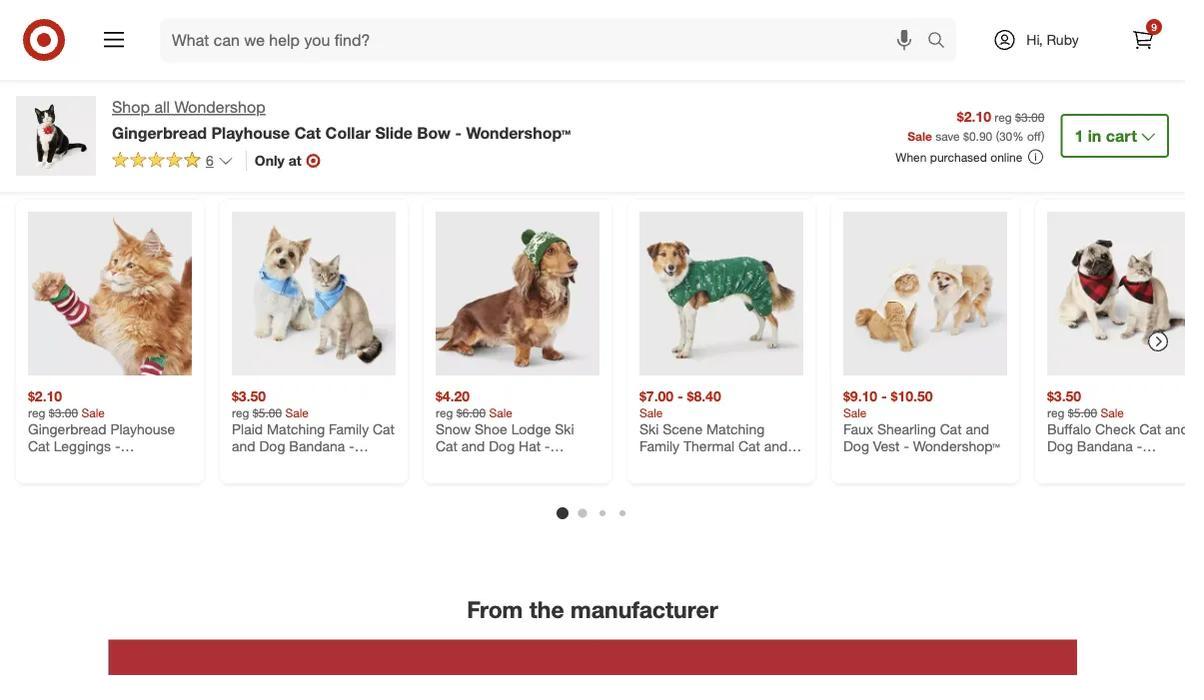 Task type: describe. For each thing, give the bounding box(es) containing it.
faux
[[844, 420, 874, 438]]

when purchased online
[[896, 150, 1023, 165]]

$5.00 for plaid matching family cat and dog bandana - wondershop™ - one size fits most "image"
[[253, 405, 282, 420]]

shop
[[112, 97, 150, 117]]

plaid matching family cat and dog bandana - wondershop™ - one size fits most image
[[232, 212, 396, 376]]

dog
[[844, 438, 870, 455]]

$9.10 - $10.50 sale faux shearling cat and dog vest - wondershop™
[[844, 388, 1000, 455]]

cat inside shop all wondershop gingerbread playhouse cat collar slide bow - wondershop™
[[295, 123, 321, 142]]

6
[[206, 152, 214, 169]]

$2.10 reg $3.00 sale gingerbread playhouse cat leggings - wondershop™
[[28, 388, 175, 473]]

- inside shop all wondershop gingerbread playhouse cat collar slide bow - wondershop™
[[455, 123, 462, 142]]

1 in cart
[[1075, 126, 1138, 145]]

$2.10 for save
[[957, 108, 992, 125]]

reg inside $2.10 reg $3.00 sale save $ 0.90 ( 30 % off )
[[995, 110, 1012, 125]]

6 link
[[112, 151, 234, 174]]

purchased
[[930, 150, 988, 165]]

wondershop™ inside the $9.10 - $10.50 sale faux shearling cat and dog vest - wondershop™
[[913, 438, 1000, 455]]

cart
[[1106, 126, 1138, 145]]

shearling
[[878, 420, 936, 438]]

%
[[1013, 128, 1024, 143]]

wondershop™ inside shop all wondershop gingerbread playhouse cat collar slide bow - wondershop™
[[466, 123, 571, 142]]

reg for snow shoe lodge ski cat and dog hat - green/cream - wondershop™ image
[[436, 405, 453, 420]]

search button
[[919, 18, 967, 66]]

hi, ruby
[[1027, 31, 1079, 48]]

$5.00 for buffalo check cat and dog bandana - wondershop™ - black/red - one size fits most image
[[1068, 405, 1098, 420]]

from the manufacturer
[[467, 596, 718, 624]]

shop all wondershop gingerbread playhouse cat collar slide bow - wondershop™
[[112, 97, 571, 142]]

reg inside $2.10 reg $3.00 sale gingerbread playhouse cat leggings - wondershop™
[[28, 405, 45, 420]]

playhouse inside $2.10 reg $3.00 sale gingerbread playhouse cat leggings - wondershop™
[[110, 420, 175, 438]]

gingerbread inside shop all wondershop gingerbread playhouse cat collar slide bow - wondershop™
[[112, 123, 207, 142]]

image of gingerbread playhouse cat collar slide bow - wondershop™ image
[[16, 96, 96, 176]]

vest
[[873, 438, 900, 455]]

faux shearling cat and dog vest - wondershop™ image
[[844, 212, 1008, 376]]

$7.00 - $8.40 sale
[[640, 388, 721, 420]]

wondershop
[[174, 97, 266, 117]]

only at
[[255, 152, 302, 169]]

$6.00
[[457, 405, 486, 420]]

reg for plaid matching family cat and dog bandana - wondershop™ - one size fits most "image"
[[232, 405, 249, 420]]

$4.20
[[436, 388, 470, 405]]

$3.50 reg $5.00 sale for buffalo check cat and dog bandana - wondershop™ - black/red - one size fits most image
[[1048, 388, 1124, 420]]

What can we help you find? suggestions appear below search field
[[160, 18, 933, 62]]

1 in cart for gingerbread playhouse cat collar slide bow - wondershop™ element
[[1075, 126, 1138, 145]]

hi,
[[1027, 31, 1043, 48]]

cat for faux shearling cat and dog vest - wondershop™
[[940, 420, 962, 438]]

slide
[[375, 123, 413, 142]]

at
[[289, 152, 302, 169]]

manufacturer
[[571, 596, 718, 624]]

$3.00 for leggings
[[49, 405, 78, 420]]

bow
[[417, 123, 451, 142]]

$
[[964, 128, 970, 143]]

$3.50 reg $5.00 sale for plaid matching family cat and dog bandana - wondershop™ - one size fits most "image"
[[232, 388, 309, 420]]

$2.10 for gingerbread
[[28, 388, 62, 405]]

and
[[966, 420, 990, 438]]

playhouse inside shop all wondershop gingerbread playhouse cat collar slide bow - wondershop™
[[211, 123, 290, 142]]



Task type: vqa. For each thing, say whether or not it's contained in the screenshot.
From the manufacturer
yes



Task type: locate. For each thing, give the bounding box(es) containing it.
reg
[[995, 110, 1012, 125], [28, 405, 45, 420], [232, 405, 249, 420], [436, 405, 453, 420], [1048, 405, 1065, 420]]

1 horizontal spatial wondershop™
[[466, 123, 571, 142]]

cat for gingerbread playhouse cat leggings - wondershop™
[[28, 438, 50, 455]]

$3.00 inside $2.10 reg $3.00 sale save $ 0.90 ( 30 % off )
[[1016, 110, 1045, 125]]

cat up at on the left
[[295, 123, 321, 142]]

- right 'bow'
[[455, 123, 462, 142]]

reg for buffalo check cat and dog bandana - wondershop™ - black/red - one size fits most image
[[1048, 405, 1065, 420]]

30
[[999, 128, 1013, 143]]

cat
[[295, 123, 321, 142], [940, 420, 962, 438], [28, 438, 50, 455]]

0 horizontal spatial playhouse
[[110, 420, 175, 438]]

cat left and
[[940, 420, 962, 438]]

$2.10
[[957, 108, 992, 125], [28, 388, 62, 405]]

buffalo check cat and dog bandana - wondershop™ - black/red - one size fits most image
[[1048, 212, 1186, 376]]

(
[[996, 128, 999, 143]]

9
[[1152, 20, 1157, 33]]

$3.00 up "leggings"
[[49, 405, 78, 420]]

sale inside $7.00 - $8.40 sale
[[640, 405, 663, 420]]

0 vertical spatial playhouse
[[211, 123, 290, 142]]

1 horizontal spatial $3.50 reg $5.00 sale
[[1048, 388, 1124, 420]]

search
[[919, 32, 967, 52]]

$3.50 for plaid matching family cat and dog bandana - wondershop™ - one size fits most "image"
[[232, 388, 266, 405]]

-
[[455, 123, 462, 142], [678, 388, 683, 405], [882, 388, 887, 405], [115, 438, 120, 455], [904, 438, 909, 455]]

collar
[[325, 123, 371, 142]]

1 horizontal spatial cat
[[295, 123, 321, 142]]

$3.50 reg $5.00 sale
[[232, 388, 309, 420], [1048, 388, 1124, 420]]

only
[[255, 152, 285, 169]]

9 link
[[1122, 18, 1166, 62]]

$8.40
[[687, 388, 721, 405]]

0 horizontal spatial $3.00
[[49, 405, 78, 420]]

1 vertical spatial playhouse
[[110, 420, 175, 438]]

when
[[896, 150, 927, 165]]

sale inside $2.10 reg $3.00 sale save $ 0.90 ( 30 % off )
[[908, 128, 932, 143]]

1 horizontal spatial playhouse
[[211, 123, 290, 142]]

$3.00
[[1016, 110, 1045, 125], [49, 405, 78, 420]]

$3.50
[[232, 388, 266, 405], [1048, 388, 1082, 405]]

$2.10 up 0.90
[[957, 108, 992, 125]]

off
[[1028, 128, 1042, 143]]

1 vertical spatial $2.10
[[28, 388, 62, 405]]

playhouse
[[211, 123, 290, 142], [110, 420, 175, 438]]

2 horizontal spatial wondershop™
[[913, 438, 1000, 455]]

gingerbread playhouse cat leggings - wondershop™ image
[[28, 212, 192, 376]]

cat inside the $9.10 - $10.50 sale faux shearling cat and dog vest - wondershop™
[[940, 420, 962, 438]]

ski scene matching family thermal cat and dog pajamas - wondershop™ - green image
[[640, 212, 804, 376]]

cat inside $2.10 reg $3.00 sale gingerbread playhouse cat leggings - wondershop™
[[28, 438, 50, 455]]

0 horizontal spatial wondershop™
[[28, 455, 115, 473]]

the
[[529, 596, 564, 624]]

0 horizontal spatial gingerbread
[[28, 420, 107, 438]]

gingerbread
[[112, 123, 207, 142], [28, 420, 107, 438]]

2 horizontal spatial cat
[[940, 420, 962, 438]]

0 vertical spatial gingerbread
[[112, 123, 207, 142]]

- inside $7.00 - $8.40 sale
[[678, 388, 683, 405]]

0 vertical spatial $3.00
[[1016, 110, 1045, 125]]

1 vertical spatial $3.00
[[49, 405, 78, 420]]

0 horizontal spatial cat
[[28, 438, 50, 455]]

2 $3.50 from the left
[[1048, 388, 1082, 405]]

$3.00 up 'off' in the right of the page
[[1016, 110, 1045, 125]]

1
[[1075, 126, 1084, 145]]

wondershop™ inside $2.10 reg $3.00 sale gingerbread playhouse cat leggings - wondershop™
[[28, 455, 115, 473]]

1 $5.00 from the left
[[253, 405, 282, 420]]

wondershop™
[[466, 123, 571, 142], [913, 438, 1000, 455], [28, 455, 115, 473]]

0 vertical spatial $2.10
[[957, 108, 992, 125]]

sale inside $2.10 reg $3.00 sale gingerbread playhouse cat leggings - wondershop™
[[81, 405, 105, 420]]

1 vertical spatial gingerbread
[[28, 420, 107, 438]]

1 $3.50 from the left
[[232, 388, 266, 405]]

$2.10 reg $3.00 sale save $ 0.90 ( 30 % off )
[[908, 108, 1045, 143]]

$2.10 up "leggings"
[[28, 388, 62, 405]]

0 horizontal spatial $3.50 reg $5.00 sale
[[232, 388, 309, 420]]

$2.10 inside $2.10 reg $3.00 sale save $ 0.90 ( 30 % off )
[[957, 108, 992, 125]]

2 $5.00 from the left
[[1068, 405, 1098, 420]]

1 horizontal spatial $3.50
[[1048, 388, 1082, 405]]

$5.00
[[253, 405, 282, 420], [1068, 405, 1098, 420]]

cat left "leggings"
[[28, 438, 50, 455]]

online
[[991, 150, 1023, 165]]

$7.00
[[640, 388, 674, 405]]

1 horizontal spatial gingerbread
[[112, 123, 207, 142]]

sale inside the $9.10 - $10.50 sale faux shearling cat and dog vest - wondershop™
[[844, 405, 867, 420]]

leggings
[[54, 438, 111, 455]]

snow shoe lodge ski cat and dog hat - green/cream - wondershop™ image
[[436, 212, 600, 376]]

reg inside '$4.20 reg $6.00 sale'
[[436, 405, 453, 420]]

- right $9.10
[[882, 388, 887, 405]]

)
[[1042, 128, 1045, 143]]

0 horizontal spatial $2.10
[[28, 388, 62, 405]]

0 horizontal spatial $3.50
[[232, 388, 266, 405]]

$2.10 inside $2.10 reg $3.00 sale gingerbread playhouse cat leggings - wondershop™
[[28, 388, 62, 405]]

ruby
[[1047, 31, 1079, 48]]

$9.10
[[844, 388, 878, 405]]

sale inside '$4.20 reg $6.00 sale'
[[489, 405, 513, 420]]

- right "leggings"
[[115, 438, 120, 455]]

0.90
[[970, 128, 993, 143]]

1 $3.50 reg $5.00 sale from the left
[[232, 388, 309, 420]]

0 horizontal spatial $5.00
[[253, 405, 282, 420]]

$10.50
[[891, 388, 933, 405]]

in
[[1088, 126, 1102, 145]]

1 horizontal spatial $2.10
[[957, 108, 992, 125]]

save
[[936, 128, 960, 143]]

- right vest
[[904, 438, 909, 455]]

$4.20 reg $6.00 sale
[[436, 388, 513, 420]]

all
[[154, 97, 170, 117]]

- inside $2.10 reg $3.00 sale gingerbread playhouse cat leggings - wondershop™
[[115, 438, 120, 455]]

- right the $7.00 at the right bottom of the page
[[678, 388, 683, 405]]

$3.00 inside $2.10 reg $3.00 sale gingerbread playhouse cat leggings - wondershop™
[[49, 405, 78, 420]]

1 horizontal spatial $3.00
[[1016, 110, 1045, 125]]

2 $3.50 reg $5.00 sale from the left
[[1048, 388, 1124, 420]]

from
[[467, 596, 523, 624]]

gingerbread inside $2.10 reg $3.00 sale gingerbread playhouse cat leggings - wondershop™
[[28, 420, 107, 438]]

$3.00 for (
[[1016, 110, 1045, 125]]

$3.50 for buffalo check cat and dog bandana - wondershop™ - black/red - one size fits most image
[[1048, 388, 1082, 405]]

sale
[[908, 128, 932, 143], [81, 405, 105, 420], [285, 405, 309, 420], [489, 405, 513, 420], [640, 405, 663, 420], [844, 405, 867, 420], [1101, 405, 1124, 420]]

1 horizontal spatial $5.00
[[1068, 405, 1098, 420]]



